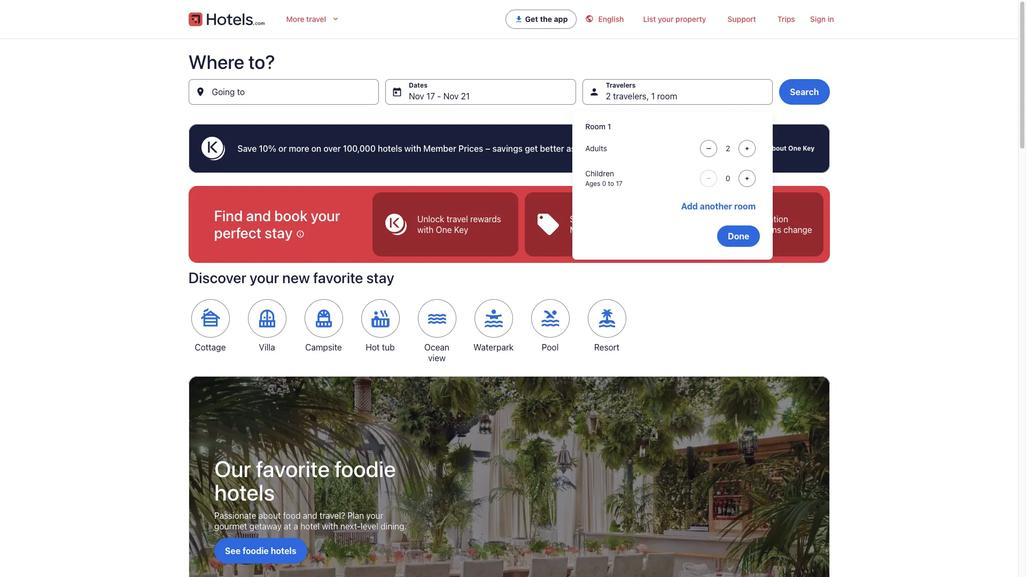 Task type: locate. For each thing, give the bounding box(es) containing it.
save left 10%
[[238, 144, 257, 153]]

hotels down at
[[271, 547, 296, 556]]

room
[[586, 122, 606, 131]]

1 vertical spatial hotels
[[214, 479, 275, 506]]

1 horizontal spatial key
[[803, 144, 815, 152]]

one down unlock
[[436, 225, 452, 235]]

member
[[424, 144, 457, 153], [570, 225, 602, 235]]

1 vertical spatial room
[[735, 202, 756, 211]]

1 vertical spatial one
[[436, 225, 452, 235]]

1 vertical spatial the
[[652, 144, 665, 153]]

stay left xsmall image
[[265, 224, 293, 242]]

sign
[[810, 14, 826, 24]]

member down ages
[[570, 225, 602, 235]]

small image
[[586, 14, 594, 23]]

1 horizontal spatial 17
[[616, 180, 623, 188]]

sign in
[[810, 14, 834, 24]]

list
[[643, 14, 656, 24]]

hot tub
[[366, 343, 395, 352]]

0 horizontal spatial save
[[238, 144, 257, 153]]

about
[[768, 144, 787, 152], [258, 511, 281, 521]]

0 horizontal spatial travel
[[306, 14, 326, 24]]

0 vertical spatial travel
[[306, 14, 326, 24]]

0 vertical spatial 1
[[651, 91, 655, 101]]

your inside our favorite foodie hotels passionate about food and travel? plan your gourmet getaway at a hotel with next-level dining.
[[366, 511, 383, 521]]

about right learn
[[768, 144, 787, 152]]

you
[[578, 144, 592, 153]]

rewards
[[470, 214, 501, 224]]

find
[[214, 207, 243, 225]]

next-
[[340, 522, 361, 532]]

tiers
[[667, 144, 685, 153]]

room right travelers,
[[658, 91, 678, 101]]

save down ages
[[570, 214, 589, 224]]

with inside unlock travel rewards with one key
[[417, 225, 434, 235]]

17 inside children ages 0 to 17
[[616, 180, 623, 188]]

travel inside "dropdown button"
[[306, 14, 326, 24]]

hotels inside the see foodie hotels link
[[271, 547, 296, 556]]

hotels up passionate
[[214, 479, 275, 506]]

with inside the save more with member prices
[[613, 214, 629, 224]]

discover
[[188, 269, 247, 287]]

the
[[540, 14, 552, 24], [652, 144, 665, 153]]

0 vertical spatial and
[[246, 207, 271, 225]]

travel right unlock
[[447, 214, 468, 224]]

get
[[525, 144, 538, 153]]

and inside find and book your perfect stay
[[246, 207, 271, 225]]

0 horizontal spatial one
[[436, 225, 452, 235]]

view
[[428, 353, 446, 363]]

room up the free
[[735, 202, 756, 211]]

1 right room
[[608, 122, 611, 131]]

room inside dropdown button
[[658, 91, 678, 101]]

cottage button
[[188, 299, 232, 353]]

villa
[[259, 343, 275, 352]]

1 horizontal spatial prices
[[604, 225, 628, 235]]

0 vertical spatial more
[[289, 144, 309, 153]]

prices
[[459, 144, 483, 153], [604, 225, 628, 235]]

foodie up plan
[[334, 456, 396, 482]]

unlock travel rewards with one key
[[417, 214, 501, 235]]

climb
[[595, 144, 616, 153]]

foodie right see on the left bottom of the page
[[242, 547, 269, 556]]

hotels right 100,000
[[378, 144, 402, 153]]

travelers,
[[613, 91, 649, 101]]

perfect
[[214, 224, 262, 242]]

list your property
[[643, 14, 707, 24]]

getaway
[[249, 522, 282, 532]]

1 horizontal spatial room
[[735, 202, 756, 211]]

travel right more
[[306, 14, 326, 24]]

21
[[461, 91, 470, 101]]

xsmall image
[[296, 230, 305, 238]]

favorite right new
[[313, 269, 363, 287]]

your
[[658, 14, 674, 24], [311, 207, 340, 225], [250, 269, 279, 287], [366, 511, 383, 521]]

sign in button
[[806, 9, 839, 30]]

member left –
[[424, 144, 457, 153]]

save for save 10% or more on over 100,000 hotels with member prices – savings get better as you climb through the tiers
[[238, 144, 257, 153]]

room 1
[[586, 122, 611, 131]]

hot tub button
[[359, 299, 402, 353]]

1 vertical spatial 17
[[616, 180, 623, 188]]

prices left –
[[459, 144, 483, 153]]

1 horizontal spatial the
[[652, 144, 665, 153]]

our favorite foodie hotels passionate about food and travel? plan your gourmet getaway at a hotel with next-level dining.
[[214, 456, 407, 532]]

1 horizontal spatial member
[[570, 225, 602, 235]]

17 inside button
[[427, 91, 435, 101]]

save inside the save more with member prices
[[570, 214, 589, 224]]

0 horizontal spatial key
[[454, 225, 468, 235]]

1
[[651, 91, 655, 101], [608, 122, 611, 131]]

and right find
[[246, 207, 271, 225]]

1 vertical spatial about
[[258, 511, 281, 521]]

0 horizontal spatial and
[[246, 207, 271, 225]]

search button
[[780, 79, 830, 105]]

1 vertical spatial stay
[[367, 269, 395, 287]]

0
[[602, 180, 607, 188]]

tub
[[382, 343, 395, 352]]

1 vertical spatial more
[[591, 214, 611, 224]]

0 horizontal spatial foodie
[[242, 547, 269, 556]]

the left 'tiers'
[[652, 144, 665, 153]]

change
[[784, 225, 812, 235]]

1 vertical spatial favorite
[[256, 456, 330, 482]]

learn about one key link
[[746, 140, 817, 157]]

your left new
[[250, 269, 279, 287]]

1 vertical spatial travel
[[447, 214, 468, 224]]

add
[[682, 202, 698, 211]]

with
[[405, 144, 421, 153], [613, 214, 629, 224], [417, 225, 434, 235], [322, 522, 338, 532]]

campsite button
[[302, 299, 346, 353]]

0 vertical spatial foodie
[[334, 456, 396, 482]]

add another room button
[[677, 196, 760, 217]]

foodie
[[334, 456, 396, 482], [242, 547, 269, 556]]

key
[[803, 144, 815, 152], [454, 225, 468, 235]]

travel?
[[319, 511, 345, 521]]

nov right -
[[444, 91, 459, 101]]

where
[[188, 50, 244, 73]]

1 horizontal spatial and
[[303, 511, 317, 521]]

your right 'book'
[[311, 207, 340, 225]]

better
[[540, 144, 565, 153]]

1 horizontal spatial nov
[[444, 91, 459, 101]]

trips link
[[767, 9, 806, 30]]

get the app link
[[506, 10, 577, 29]]

one right learn
[[789, 144, 802, 152]]

17 left -
[[427, 91, 435, 101]]

0 vertical spatial hotels
[[378, 144, 402, 153]]

our
[[214, 456, 251, 482]]

and up "hotel"
[[303, 511, 317, 521]]

prices down to
[[604, 225, 628, 235]]

1 vertical spatial and
[[303, 511, 317, 521]]

1 vertical spatial prices
[[604, 225, 628, 235]]

1 horizontal spatial foodie
[[334, 456, 396, 482]]

0 vertical spatial the
[[540, 14, 552, 24]]

1 horizontal spatial save
[[570, 214, 589, 224]]

plans
[[761, 225, 781, 235]]

about up getaway
[[258, 511, 281, 521]]

pool
[[542, 343, 559, 352]]

17 right to
[[616, 180, 623, 188]]

adults
[[586, 144, 607, 153]]

0 horizontal spatial member
[[424, 144, 457, 153]]

1 vertical spatial foodie
[[242, 547, 269, 556]]

villa button
[[245, 299, 289, 353]]

or
[[279, 144, 287, 153]]

your up "level"
[[366, 511, 383, 521]]

more inside the save more with member prices
[[591, 214, 611, 224]]

0 horizontal spatial about
[[258, 511, 281, 521]]

1 horizontal spatial 1
[[651, 91, 655, 101]]

prices inside the save more with member prices
[[604, 225, 628, 235]]

resort button
[[585, 299, 629, 353]]

level
[[361, 522, 378, 532]]

0 horizontal spatial the
[[540, 14, 552, 24]]

children
[[586, 169, 614, 178]]

0 horizontal spatial 17
[[427, 91, 435, 101]]

stay up hot tub button
[[367, 269, 395, 287]]

0 vertical spatial stay
[[265, 224, 293, 242]]

1 horizontal spatial travel
[[447, 214, 468, 224]]

your right list
[[658, 14, 674, 24]]

more right or at the top left
[[289, 144, 309, 153]]

0 vertical spatial 17
[[427, 91, 435, 101]]

1 inside dropdown button
[[651, 91, 655, 101]]

favorite
[[313, 269, 363, 287], [256, 456, 330, 482]]

1 horizontal spatial about
[[768, 144, 787, 152]]

0 horizontal spatial stay
[[265, 224, 293, 242]]

1 vertical spatial save
[[570, 214, 589, 224]]

0 vertical spatial favorite
[[313, 269, 363, 287]]

1 vertical spatial member
[[570, 225, 602, 235]]

more down 0
[[591, 214, 611, 224]]

1 horizontal spatial more
[[591, 214, 611, 224]]

1 right travelers,
[[651, 91, 655, 101]]

0 vertical spatial save
[[238, 144, 257, 153]]

cancellation
[[742, 214, 788, 224]]

nov left -
[[409, 91, 424, 101]]

over
[[324, 144, 341, 153]]

learn about one key
[[749, 144, 815, 152]]

0 horizontal spatial room
[[658, 91, 678, 101]]

the right get
[[540, 14, 552, 24]]

2 vertical spatial hotels
[[271, 547, 296, 556]]

save 10% or more on over 100,000 hotels with member prices – savings get better as you climb through the tiers
[[238, 144, 685, 153]]

0 horizontal spatial nov
[[409, 91, 424, 101]]

2
[[606, 91, 611, 101]]

one
[[789, 144, 802, 152], [436, 225, 452, 235]]

1 nov from the left
[[409, 91, 424, 101]]

foodie inside our favorite foodie hotels passionate about food and travel? plan your gourmet getaway at a hotel with next-level dining.
[[334, 456, 396, 482]]

1 vertical spatial 1
[[608, 122, 611, 131]]

key inside unlock travel rewards with one key
[[454, 225, 468, 235]]

0 vertical spatial prices
[[459, 144, 483, 153]]

increase the number of children in room 1 image
[[741, 174, 754, 183]]

0 vertical spatial room
[[658, 91, 678, 101]]

0 vertical spatial one
[[789, 144, 802, 152]]

favorite up food
[[256, 456, 330, 482]]

1 vertical spatial key
[[454, 225, 468, 235]]

decrease the number of children in room 1 image
[[703, 174, 716, 183]]

travel inside unlock travel rewards with one key
[[447, 214, 468, 224]]

hotel
[[300, 522, 320, 532]]

17
[[427, 91, 435, 101], [616, 180, 623, 188]]

save
[[238, 144, 257, 153], [570, 214, 589, 224]]



Task type: describe. For each thing, give the bounding box(es) containing it.
2 travelers, 1 room button
[[583, 79, 773, 105]]

get the app
[[525, 14, 568, 24]]

3 out of 3 element
[[678, 192, 824, 257]]

1 out of 3 element
[[372, 192, 519, 257]]

save for save more with member prices
[[570, 214, 589, 224]]

add another room
[[682, 202, 756, 211]]

ages
[[586, 180, 601, 188]]

download the app button image
[[515, 15, 523, 24]]

passionate
[[214, 511, 256, 521]]

–
[[486, 144, 491, 153]]

done button
[[718, 226, 760, 247]]

cottage
[[195, 343, 226, 352]]

about inside our favorite foodie hotels passionate about food and travel? plan your gourmet getaway at a hotel with next-level dining.
[[258, 511, 281, 521]]

travel for more
[[306, 14, 326, 24]]

1 horizontal spatial one
[[789, 144, 802, 152]]

see foodie hotels link
[[214, 539, 307, 564]]

search
[[790, 87, 819, 97]]

gourmet
[[214, 522, 247, 532]]

nov 17 - nov 21
[[409, 91, 470, 101]]

trips
[[778, 14, 795, 24]]

0 horizontal spatial prices
[[459, 144, 483, 153]]

and inside our favorite foodie hotels passionate about food and travel? plan your gourmet getaway at a hotel with next-level dining.
[[303, 511, 317, 521]]

english
[[599, 14, 624, 24]]

to?
[[249, 50, 275, 73]]

0 vertical spatial key
[[803, 144, 815, 152]]

save more with member prices
[[570, 214, 629, 235]]

the inside our favorite foodie hotels main content
[[652, 144, 665, 153]]

stay inside find and book your perfect stay
[[265, 224, 293, 242]]

through
[[618, 144, 650, 153]]

2 nov from the left
[[444, 91, 459, 101]]

resort
[[594, 343, 620, 352]]

where to?
[[188, 50, 275, 73]]

free
[[722, 214, 740, 224]]

unlock
[[417, 214, 444, 224]]

dine under a verdant mosaic of plant life in the city. image
[[188, 376, 830, 577]]

100,000
[[343, 144, 376, 153]]

savings
[[493, 144, 523, 153]]

property
[[676, 14, 707, 24]]

another
[[700, 202, 733, 211]]

a
[[293, 522, 298, 532]]

on
[[312, 144, 321, 153]]

in
[[828, 14, 834, 24]]

room inside button
[[735, 202, 756, 211]]

discover your new favorite stay
[[188, 269, 395, 287]]

nov 17 - nov 21 button
[[386, 79, 576, 105]]

2 travelers, 1 room
[[606, 91, 678, 101]]

ocean view
[[425, 343, 450, 363]]

food
[[283, 511, 301, 521]]

book
[[274, 207, 308, 225]]

ocean
[[425, 343, 450, 352]]

0 vertical spatial member
[[424, 144, 457, 153]]

0 horizontal spatial 1
[[608, 122, 611, 131]]

your inside find and book your perfect stay
[[311, 207, 340, 225]]

pool button
[[529, 299, 572, 353]]

support
[[728, 14, 757, 24]]

waterpark
[[474, 343, 514, 352]]

options
[[722, 225, 751, 235]]

hotels logo image
[[188, 11, 265, 28]]

plan
[[347, 511, 364, 521]]

0 horizontal spatial more
[[289, 144, 309, 153]]

campsite
[[305, 343, 342, 352]]

more
[[286, 14, 304, 24]]

1 horizontal spatial stay
[[367, 269, 395, 287]]

your inside the list your property link
[[658, 14, 674, 24]]

list your property link
[[633, 9, 717, 30]]

more travel
[[286, 14, 326, 24]]

increase the number of adults in room 1 image
[[741, 144, 754, 153]]

hot
[[366, 343, 380, 352]]

done
[[728, 232, 750, 241]]

as
[[567, 144, 576, 153]]

free cancellation options if plans change
[[722, 214, 812, 235]]

new
[[282, 269, 310, 287]]

favorite inside our favorite foodie hotels passionate about food and travel? plan your gourmet getaway at a hotel with next-level dining.
[[256, 456, 330, 482]]

find and book your perfect stay
[[214, 207, 340, 242]]

learn
[[749, 144, 767, 152]]

dining.
[[381, 522, 407, 532]]

to
[[608, 180, 614, 188]]

travel for unlock
[[447, 214, 468, 224]]

decrease the number of adults in room 1 image
[[703, 144, 716, 153]]

english button
[[577, 9, 633, 30]]

2 out of 3 element
[[525, 192, 671, 257]]

one inside unlock travel rewards with one key
[[436, 225, 452, 235]]

see
[[225, 547, 240, 556]]

with inside our favorite foodie hotels passionate about food and travel? plan your gourmet getaway at a hotel with next-level dining.
[[322, 522, 338, 532]]

ocean view button
[[415, 299, 459, 364]]

-
[[437, 91, 441, 101]]

if
[[754, 225, 758, 235]]

member inside the save more with member prices
[[570, 225, 602, 235]]

get
[[525, 14, 538, 24]]

app
[[554, 14, 568, 24]]

0 vertical spatial about
[[768, 144, 787, 152]]

our favorite foodie hotels main content
[[0, 38, 1019, 577]]

10%
[[259, 144, 276, 153]]

hotels inside our favorite foodie hotels passionate about food and travel? plan your gourmet getaway at a hotel with next-level dining.
[[214, 479, 275, 506]]

support link
[[717, 9, 767, 30]]



Task type: vqa. For each thing, say whether or not it's contained in the screenshot.
'19' in May 2024 'element'
no



